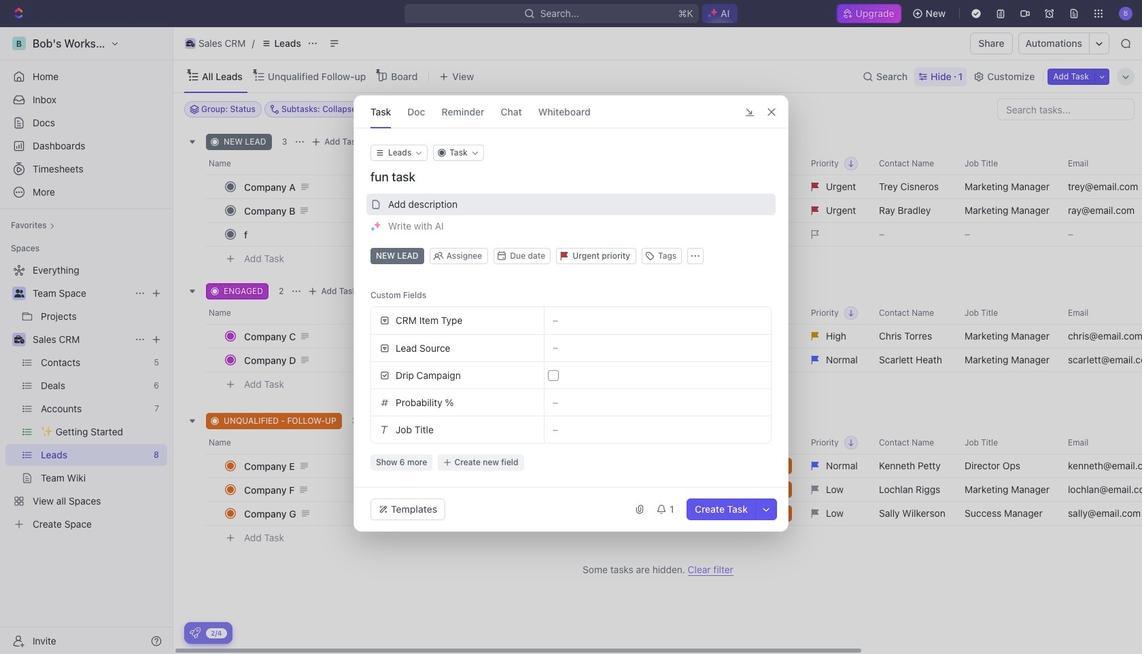 Task type: describe. For each thing, give the bounding box(es) containing it.
Set value for Probability % Custom Field text field
[[545, 390, 771, 416]]

business time image inside tree
[[14, 336, 24, 344]]

user group image
[[14, 290, 24, 298]]

Task Name text field
[[371, 169, 775, 186]]

Search tasks... text field
[[998, 99, 1134, 120]]

none checkbox inside "custom fields" element
[[548, 371, 559, 382]]



Task type: vqa. For each thing, say whether or not it's contained in the screenshot.
Onboarding checklist button icon on the bottom of the page
yes



Task type: locate. For each thing, give the bounding box(es) containing it.
tree inside sidebar navigation
[[5, 260, 167, 536]]

tree
[[5, 260, 167, 536]]

1 horizontal spatial business time image
[[186, 40, 195, 47]]

1 vertical spatial business time image
[[14, 336, 24, 344]]

onboarding checklist button element
[[190, 628, 201, 639]]

custom fields element
[[371, 307, 772, 471]]

dialog
[[354, 95, 789, 533]]

0 vertical spatial business time image
[[186, 40, 195, 47]]

0 horizontal spatial business time image
[[14, 336, 24, 344]]

sidebar navigation
[[0, 27, 173, 655]]

None checkbox
[[548, 371, 559, 382]]

business time image
[[186, 40, 195, 47], [14, 336, 24, 344]]

onboarding checklist button image
[[190, 628, 201, 639]]



